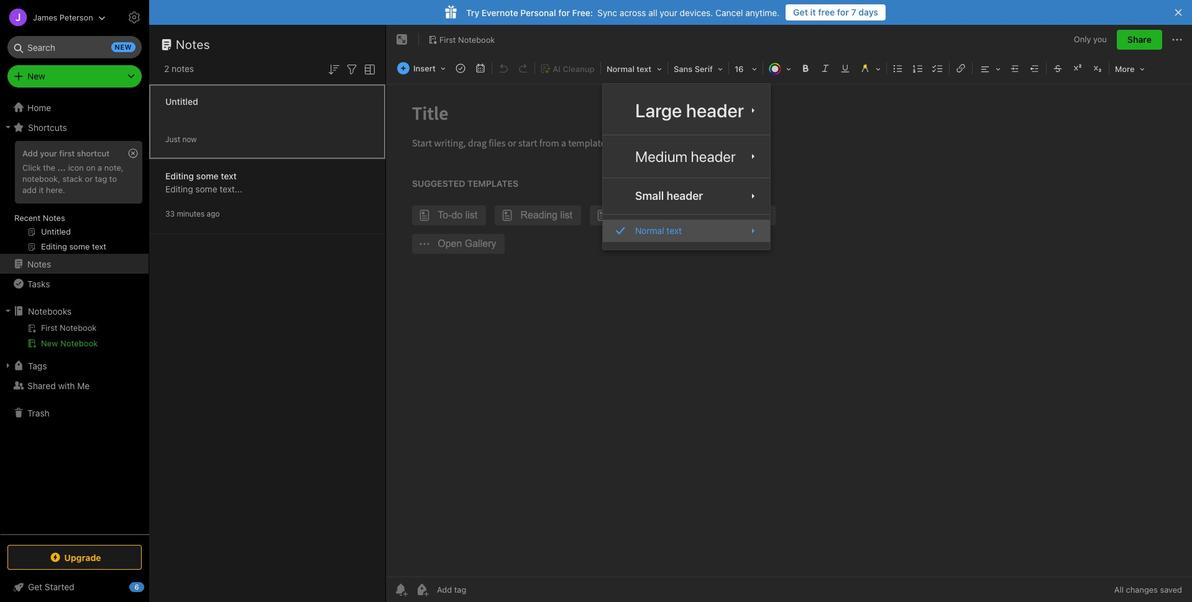 Task type: vqa. For each thing, say whether or not it's contained in the screenshot.
SEARCH FIELD
no



Task type: describe. For each thing, give the bounding box(es) containing it.
get it free for 7 days button
[[786, 4, 886, 21]]

indent image
[[1006, 60, 1024, 77]]

View options field
[[359, 61, 377, 77]]

new for new
[[27, 71, 45, 81]]

notebook for new notebook
[[60, 339, 98, 349]]

for for free:
[[558, 7, 570, 18]]

Help and Learning task checklist field
[[0, 578, 149, 598]]

italic image
[[817, 60, 834, 77]]

stack
[[62, 174, 83, 184]]

notebook,
[[22, 174, 60, 184]]

all changes saved
[[1114, 586, 1182, 595]]

get for get started
[[28, 582, 42, 593]]

days
[[859, 7, 878, 17]]

Insert field
[[394, 60, 450, 77]]

editing for editing some text
[[165, 171, 194, 181]]

2 vertical spatial notes
[[27, 259, 51, 269]]

Account field
[[0, 5, 106, 30]]

7
[[851, 7, 856, 17]]

upgrade button
[[7, 546, 142, 571]]

changes
[[1126, 586, 1158, 595]]

medium header
[[635, 148, 736, 165]]

peterson
[[60, 12, 93, 22]]

try
[[466, 7, 479, 18]]

tags button
[[0, 356, 149, 376]]

small header
[[635, 190, 703, 203]]

header for small header
[[667, 190, 703, 203]]

minutes
[[177, 209, 205, 218]]

to
[[109, 174, 117, 184]]

33 minutes ago
[[165, 209, 220, 218]]

shared with me
[[27, 381, 90, 391]]

large
[[635, 99, 682, 121]]

ago
[[207, 209, 220, 218]]

task image
[[452, 60, 469, 77]]

tasks
[[27, 279, 50, 289]]

calendar event image
[[472, 60, 489, 77]]

Highlight field
[[855, 60, 885, 78]]

subscript image
[[1089, 60, 1106, 77]]

james
[[33, 12, 57, 22]]

normal inside field
[[607, 64, 635, 74]]

[object Object] field
[[603, 220, 770, 242]]

your inside group
[[40, 149, 57, 159]]

6
[[134, 584, 139, 592]]

medium header link
[[603, 141, 770, 173]]

click the ...
[[22, 163, 66, 173]]

underline image
[[837, 60, 854, 77]]

1 vertical spatial text
[[221, 171, 237, 181]]

shared
[[27, 381, 56, 391]]

expand notebooks image
[[3, 306, 13, 316]]

trash link
[[0, 403, 149, 423]]

0 vertical spatial notes
[[176, 37, 210, 52]]

anytime.
[[745, 7, 780, 18]]

tasks button
[[0, 274, 149, 294]]

all
[[648, 7, 657, 18]]

you
[[1093, 34, 1107, 44]]

all
[[1114, 586, 1124, 595]]

it inside button
[[810, 7, 816, 17]]

note,
[[104, 163, 123, 173]]

header for medium header
[[691, 148, 736, 165]]

2
[[164, 63, 169, 74]]

small header link
[[603, 183, 770, 210]]

add your first shortcut
[[22, 149, 109, 159]]

normal text menu item
[[603, 220, 770, 242]]

outdent image
[[1026, 60, 1044, 77]]

more
[[1115, 64, 1135, 74]]

text inside menu item
[[667, 226, 682, 236]]

normal inside menu item
[[635, 226, 664, 236]]

evernote
[[482, 7, 518, 18]]

More actions field
[[1170, 30, 1185, 50]]

shortcuts button
[[0, 117, 149, 137]]

get it free for 7 days
[[793, 7, 878, 17]]

add
[[22, 149, 38, 159]]

normal text inside normal text link
[[635, 226, 682, 236]]

across
[[620, 7, 646, 18]]

notes
[[172, 63, 194, 74]]

new
[[115, 43, 132, 51]]

shortcuts
[[28, 122, 67, 133]]

add filters image
[[344, 62, 359, 77]]

icon
[[68, 163, 84, 173]]

group containing add your first shortcut
[[0, 137, 149, 259]]

text inside field
[[637, 64, 652, 74]]

just
[[165, 135, 180, 144]]

Note Editor text field
[[386, 85, 1192, 577]]

sans
[[674, 64, 693, 74]]

Heading level field
[[602, 60, 666, 78]]

large header link
[[603, 91, 770, 130]]

untitled
[[165, 96, 198, 107]]

dropdown list menu
[[603, 91, 770, 242]]

Alignment field
[[974, 60, 1005, 78]]

Search text field
[[16, 36, 133, 58]]

checklist image
[[929, 60, 947, 77]]

insert link image
[[952, 60, 970, 77]]

editing some text...
[[165, 184, 242, 194]]

header for large header
[[686, 99, 744, 121]]

get started
[[28, 582, 74, 593]]

it inside icon on a note, notebook, stack or tag to add it here.
[[39, 185, 44, 195]]

insert
[[413, 63, 436, 73]]

recent
[[14, 213, 41, 223]]

only you
[[1074, 34, 1107, 44]]

bold image
[[797, 60, 814, 77]]

just now
[[165, 135, 197, 144]]

try evernote personal for free: sync across all your devices. cancel anytime.
[[466, 7, 780, 18]]

notebooks
[[28, 306, 72, 317]]

with
[[58, 381, 75, 391]]

sync
[[597, 7, 617, 18]]

add a reminder image
[[393, 583, 408, 598]]

33
[[165, 209, 175, 218]]

small
[[635, 190, 664, 203]]

now
[[182, 135, 197, 144]]

tags
[[28, 361, 47, 371]]

recent notes
[[14, 213, 65, 223]]

share button
[[1117, 30, 1162, 50]]

[object Object] field
[[603, 141, 770, 173]]



Task type: locate. For each thing, give the bounding box(es) containing it.
notebook inside button
[[60, 339, 98, 349]]

share
[[1127, 34, 1152, 45]]

home
[[27, 102, 51, 113]]

tree
[[0, 98, 149, 535]]

0 vertical spatial text
[[637, 64, 652, 74]]

1 vertical spatial notes
[[43, 213, 65, 223]]

1 vertical spatial new
[[41, 339, 58, 349]]

first
[[439, 35, 456, 45]]

[object Object] field
[[603, 183, 770, 210]]

click
[[22, 163, 41, 173]]

16
[[735, 64, 744, 74]]

numbered list image
[[909, 60, 927, 77]]

More field
[[1111, 60, 1149, 78]]

1 vertical spatial header
[[691, 148, 736, 165]]

0 horizontal spatial get
[[28, 582, 42, 593]]

header
[[686, 99, 744, 121], [691, 148, 736, 165], [667, 190, 703, 203]]

for
[[837, 7, 849, 17], [558, 7, 570, 18]]

1 editing from the top
[[165, 171, 194, 181]]

new inside button
[[41, 339, 58, 349]]

normal down try evernote personal for free: sync across all your devices. cancel anytime.
[[607, 64, 635, 74]]

Font color field
[[765, 60, 796, 78]]

get left free
[[793, 7, 808, 17]]

0 vertical spatial get
[[793, 7, 808, 17]]

personal
[[520, 7, 556, 18]]

new notebook group
[[0, 321, 149, 356]]

2 notes
[[164, 63, 194, 74]]

notes link
[[0, 254, 149, 274]]

more actions image
[[1170, 32, 1185, 47]]

only
[[1074, 34, 1091, 44]]

shared with me link
[[0, 376, 149, 396]]

sans serif
[[674, 64, 713, 74]]

it left free
[[810, 7, 816, 17]]

text
[[637, 64, 652, 74], [221, 171, 237, 181], [667, 226, 682, 236]]

first notebook
[[439, 35, 495, 45]]

notes inside group
[[43, 213, 65, 223]]

Font family field
[[669, 60, 727, 78]]

get inside help and learning task checklist 'field'
[[28, 582, 42, 593]]

some for text...
[[195, 184, 217, 194]]

new inside popup button
[[27, 71, 45, 81]]

serif
[[695, 64, 713, 74]]

1 horizontal spatial notebook
[[458, 35, 495, 45]]

editing for editing some text...
[[165, 184, 193, 194]]

editing
[[165, 171, 194, 181], [165, 184, 193, 194]]

0 horizontal spatial normal
[[607, 64, 635, 74]]

your
[[660, 7, 677, 18], [40, 149, 57, 159]]

editing up editing some text...
[[165, 171, 194, 181]]

2 horizontal spatial text
[[667, 226, 682, 236]]

1 horizontal spatial normal
[[635, 226, 664, 236]]

1 horizontal spatial it
[[810, 7, 816, 17]]

text left sans
[[637, 64, 652, 74]]

for left 7
[[837, 7, 849, 17]]

0 vertical spatial normal text
[[607, 64, 652, 74]]

icon on a note, notebook, stack or tag to add it here.
[[22, 163, 123, 195]]

new button
[[7, 65, 142, 88]]

here.
[[46, 185, 65, 195]]

notebook down try
[[458, 35, 495, 45]]

editing down editing some text
[[165, 184, 193, 194]]

0 vertical spatial new
[[27, 71, 45, 81]]

0 vertical spatial normal
[[607, 64, 635, 74]]

add tag image
[[415, 583, 430, 598]]

normal down small in the right top of the page
[[635, 226, 664, 236]]

cancel
[[715, 7, 743, 18]]

free:
[[572, 7, 593, 18]]

bulleted list image
[[889, 60, 907, 77]]

Font size field
[[730, 60, 761, 78]]

0 horizontal spatial your
[[40, 149, 57, 159]]

group
[[0, 137, 149, 259]]

it
[[810, 7, 816, 17], [39, 185, 44, 195]]

get left the started
[[28, 582, 42, 593]]

Add filters field
[[344, 61, 359, 77]]

1 vertical spatial normal text
[[635, 226, 682, 236]]

1 vertical spatial it
[[39, 185, 44, 195]]

0 horizontal spatial it
[[39, 185, 44, 195]]

medium
[[635, 148, 688, 165]]

0 vertical spatial it
[[810, 7, 816, 17]]

1 vertical spatial some
[[195, 184, 217, 194]]

normal text inside normal text field
[[607, 64, 652, 74]]

devices.
[[680, 7, 713, 18]]

your right all
[[660, 7, 677, 18]]

1 for from the left
[[837, 7, 849, 17]]

notebook for first notebook
[[458, 35, 495, 45]]

normal text
[[607, 64, 652, 74], [635, 226, 682, 236]]

Add tag field
[[436, 585, 529, 596]]

tree containing home
[[0, 98, 149, 535]]

upgrade
[[64, 553, 101, 563]]

1 horizontal spatial for
[[837, 7, 849, 17]]

first notebook button
[[424, 31, 499, 48]]

on
[[86, 163, 95, 173]]

0 vertical spatial your
[[660, 7, 677, 18]]

for for 7
[[837, 7, 849, 17]]

text...
[[220, 184, 242, 194]]

expand note image
[[395, 32, 410, 47]]

new for new notebook
[[41, 339, 58, 349]]

notes
[[176, 37, 210, 52], [43, 213, 65, 223], [27, 259, 51, 269]]

0 vertical spatial editing
[[165, 171, 194, 181]]

notebooks link
[[0, 301, 149, 321]]

click to collapse image
[[145, 580, 154, 595]]

expand tags image
[[3, 361, 13, 371]]

the
[[43, 163, 55, 173]]

some down editing some text
[[195, 184, 217, 194]]

header up 'small header' link
[[691, 148, 736, 165]]

2 for from the left
[[558, 7, 570, 18]]

0 horizontal spatial text
[[221, 171, 237, 181]]

james peterson
[[33, 12, 93, 22]]

normal
[[607, 64, 635, 74], [635, 226, 664, 236]]

note window element
[[386, 25, 1192, 603]]

new notebook
[[41, 339, 98, 349]]

...
[[57, 163, 66, 173]]

1 horizontal spatial your
[[660, 7, 677, 18]]

normal text up large
[[607, 64, 652, 74]]

notes right "recent"
[[43, 213, 65, 223]]

first
[[59, 149, 75, 159]]

home link
[[0, 98, 149, 117]]

strikethrough image
[[1049, 60, 1067, 77]]

1 vertical spatial your
[[40, 149, 57, 159]]

[object Object] field
[[603, 91, 770, 130]]

free
[[818, 7, 835, 17]]

add
[[22, 185, 37, 195]]

2 vertical spatial text
[[667, 226, 682, 236]]

new notebook button
[[0, 336, 149, 351]]

or
[[85, 174, 93, 184]]

a
[[98, 163, 102, 173]]

tag
[[95, 174, 107, 184]]

trash
[[27, 408, 50, 419]]

superscript image
[[1069, 60, 1086, 77]]

for left free:
[[558, 7, 570, 18]]

started
[[45, 582, 74, 593]]

text up text...
[[221, 171, 237, 181]]

header up normal text field
[[667, 190, 703, 203]]

1 vertical spatial get
[[28, 582, 42, 593]]

it down notebook, on the top left
[[39, 185, 44, 195]]

0 horizontal spatial for
[[558, 7, 570, 18]]

1 vertical spatial notebook
[[60, 339, 98, 349]]

1 vertical spatial normal
[[635, 226, 664, 236]]

notebook inside button
[[458, 35, 495, 45]]

saved
[[1160, 586, 1182, 595]]

2 editing from the top
[[165, 184, 193, 194]]

0 vertical spatial some
[[196, 171, 219, 181]]

normal text link
[[603, 220, 770, 242]]

header inside [object object] field
[[667, 190, 703, 203]]

notebook up tags button
[[60, 339, 98, 349]]

some up editing some text...
[[196, 171, 219, 181]]

normal text down small in the right top of the page
[[635, 226, 682, 236]]

get inside button
[[793, 7, 808, 17]]

1 vertical spatial editing
[[165, 184, 193, 194]]

shortcut
[[77, 149, 109, 159]]

notes up tasks
[[27, 259, 51, 269]]

new up tags
[[41, 339, 58, 349]]

for inside get it free for 7 days button
[[837, 7, 849, 17]]

new up home
[[27, 71, 45, 81]]

2 vertical spatial header
[[667, 190, 703, 203]]

0 vertical spatial notebook
[[458, 35, 495, 45]]

0 vertical spatial header
[[686, 99, 744, 121]]

Sort options field
[[326, 61, 341, 77]]

get for get it free for 7 days
[[793, 7, 808, 17]]

some for text
[[196, 171, 219, 181]]

new search field
[[16, 36, 136, 58]]

new
[[27, 71, 45, 81], [41, 339, 58, 349]]

some
[[196, 171, 219, 181], [195, 184, 217, 194]]

header down serif
[[686, 99, 744, 121]]

notes up notes
[[176, 37, 210, 52]]

editing some text
[[165, 171, 237, 181]]

1 horizontal spatial get
[[793, 7, 808, 17]]

text down small header
[[667, 226, 682, 236]]

1 horizontal spatial text
[[637, 64, 652, 74]]

your up the
[[40, 149, 57, 159]]

settings image
[[127, 10, 142, 25]]

0 horizontal spatial notebook
[[60, 339, 98, 349]]



